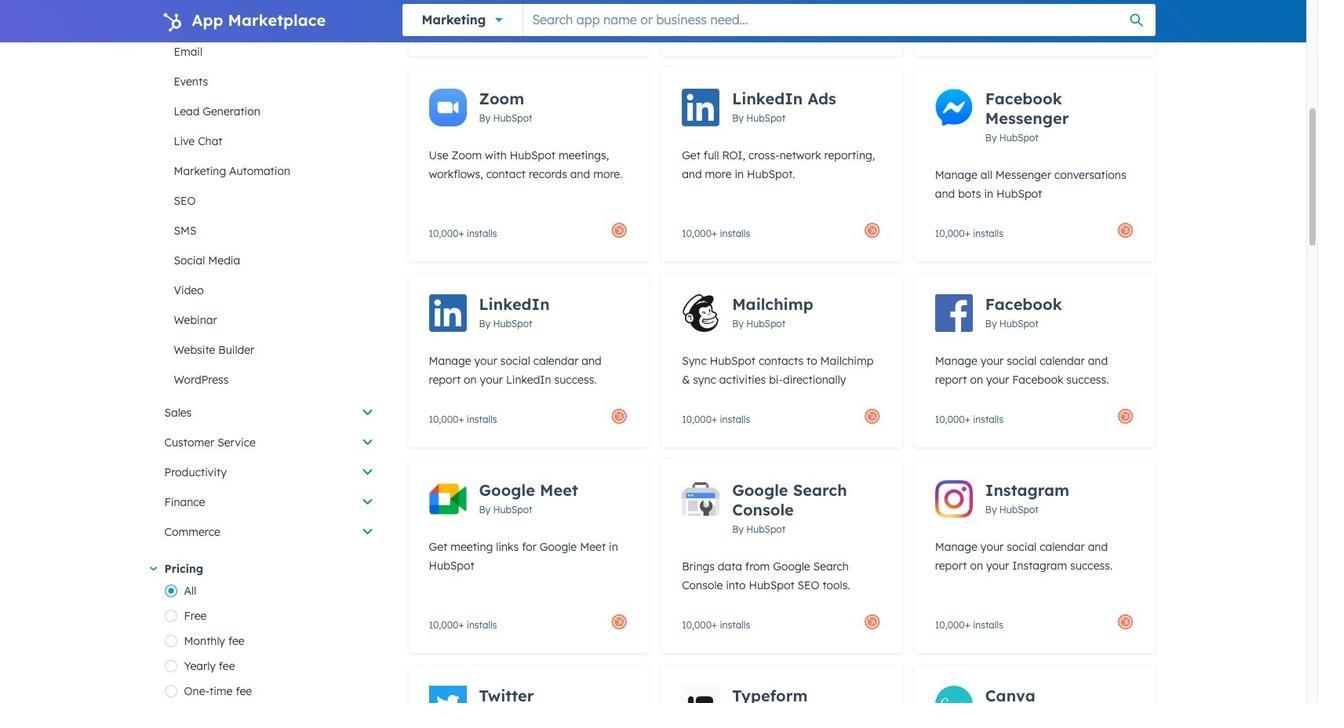 Task type: vqa. For each thing, say whether or not it's contained in the screenshot.
Pricing group at bottom left
yes



Task type: locate. For each thing, give the bounding box(es) containing it.
pricing group
[[164, 578, 383, 703]]



Task type: describe. For each thing, give the bounding box(es) containing it.
caret image
[[150, 567, 157, 571]]

Search app name or business need... search field
[[524, 4, 1155, 35]]



